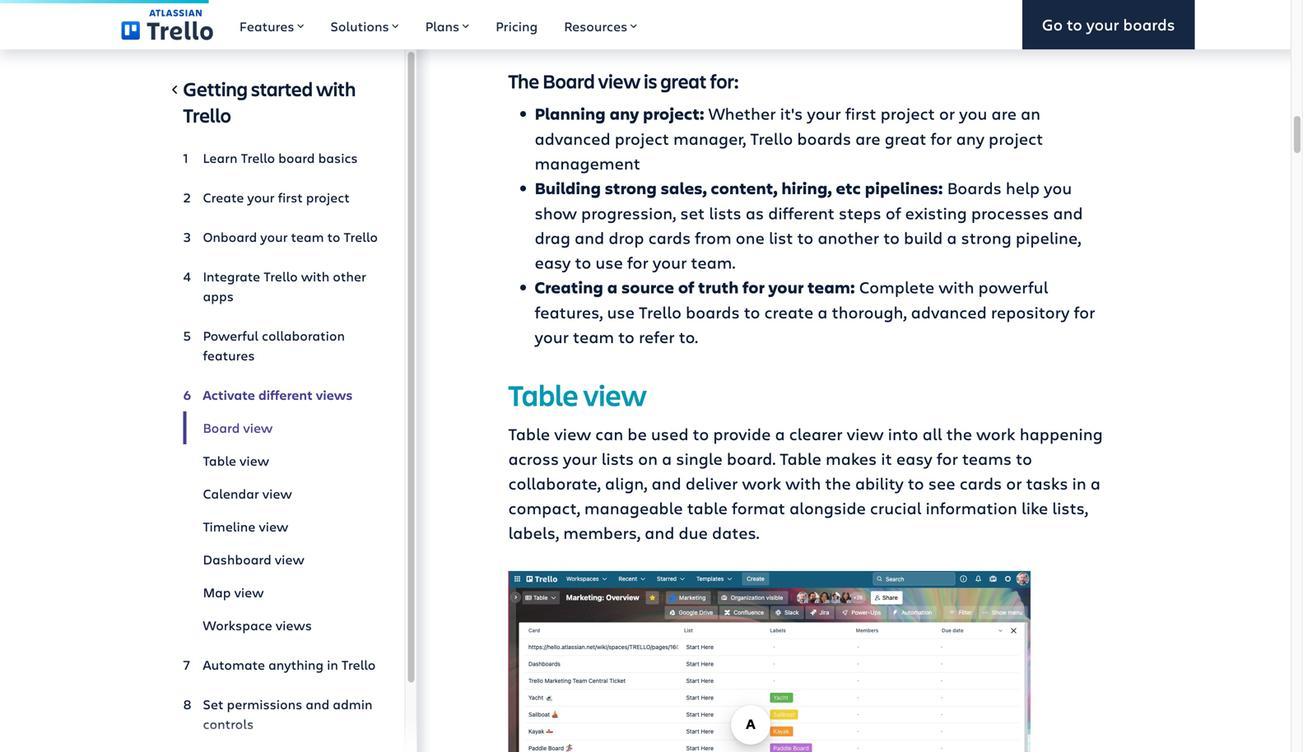 Task type: locate. For each thing, give the bounding box(es) containing it.
your inside complete with powerful features, use trello boards to create a thorough, advanced repository for your team to refer to.
[[535, 326, 569, 348]]

1 horizontal spatial are
[[992, 102, 1017, 124]]

you left the an
[[959, 102, 987, 124]]

project down the basics
[[306, 189, 350, 206]]

views
[[316, 386, 353, 404], [276, 617, 312, 634]]

automate
[[203, 656, 265, 674]]

tasks
[[1026, 472, 1068, 494]]

you inside whether it's your first project or you are an advanced project manager, trello boards are great for any project management
[[959, 102, 987, 124]]

view inside the dashboard view link
[[275, 551, 304, 568]]

project down the an
[[989, 127, 1043, 149]]

0 horizontal spatial are
[[855, 127, 881, 149]]

board up planning
[[543, 68, 595, 94]]

0 vertical spatial advanced
[[535, 127, 611, 149]]

like
[[1022, 497, 1048, 519]]

easy
[[535, 251, 571, 273], [896, 447, 933, 470]]

integrate trello with other apps
[[203, 268, 366, 305]]

first up onboard your team to trello
[[278, 189, 303, 206]]

for up see
[[937, 447, 958, 470]]

0 vertical spatial first
[[845, 102, 876, 124]]

0 vertical spatial of
[[886, 202, 901, 224]]

1 vertical spatial views
[[276, 617, 312, 634]]

lists up the from
[[709, 202, 742, 224]]

any down the board view is great for:
[[610, 102, 639, 125]]

the right all in the right bottom of the page
[[946, 423, 972, 445]]

1 horizontal spatial of
[[886, 202, 901, 224]]

dashboard view link
[[183, 543, 378, 576]]

1 horizontal spatial advanced
[[911, 301, 987, 323]]

activate different views link
[[183, 379, 378, 412]]

view down activate different views
[[243, 419, 273, 437]]

to up other at top
[[327, 228, 340, 246]]

0 horizontal spatial any
[[610, 102, 639, 125]]

1 horizontal spatial in
[[1072, 472, 1086, 494]]

strong down processes
[[961, 226, 1012, 249]]

trello down getting at the top of page
[[183, 102, 231, 128]]

boards
[[1123, 14, 1175, 35], [797, 127, 851, 149], [686, 301, 740, 323]]

great
[[661, 68, 707, 94], [885, 127, 927, 149]]

1 horizontal spatial great
[[885, 127, 927, 149]]

1 horizontal spatial you
[[1044, 177, 1072, 199]]

map view
[[203, 584, 264, 601]]

view inside 'table view' link
[[240, 452, 269, 470]]

strong inside boards help you show progression, set lists as different steps of existing processes and drag and drop cards from one list to another to build a strong pipeline, easy to use for your team.
[[961, 226, 1012, 249]]

0 vertical spatial different
[[768, 202, 835, 224]]

and inside set permissions and admin controls
[[306, 696, 330, 713]]

your up source
[[653, 251, 687, 273]]

any
[[610, 102, 639, 125], [956, 127, 985, 149]]

project
[[881, 102, 935, 124], [615, 127, 669, 149], [989, 127, 1043, 149], [306, 189, 350, 206]]

boards inside complete with powerful features, use trello boards to create a thorough, advanced repository for your team to refer to.
[[686, 301, 740, 323]]

0 vertical spatial easy
[[535, 251, 571, 273]]

0 horizontal spatial in
[[327, 656, 338, 674]]

can
[[595, 423, 623, 445]]

trello up refer
[[639, 301, 682, 323]]

1 horizontal spatial boards
[[797, 127, 851, 149]]

the up alongside
[[825, 472, 851, 494]]

to up creating
[[575, 251, 591, 273]]

team down features,
[[573, 326, 614, 348]]

0 vertical spatial team
[[291, 228, 324, 246]]

first inside whether it's your first project or you are an advanced project manager, trello boards are great for any project management
[[845, 102, 876, 124]]

view up makes
[[847, 423, 884, 445]]

views down map view link on the bottom left of the page
[[276, 617, 312, 634]]

it
[[881, 447, 892, 470]]

the
[[946, 423, 972, 445], [825, 472, 851, 494]]

1 vertical spatial in
[[327, 656, 338, 674]]

a inside complete with powerful features, use trello boards to create a thorough, advanced repository for your team to refer to.
[[818, 301, 828, 323]]

are left the an
[[992, 102, 1017, 124]]

your inside table view table view can be used to provide a clearer view into all the work happening across your lists on a single board. table makes it easy for teams to collaborate, align, and deliver work with the ability to see cards or tasks in a compact, manageable table format alongside crucial information like lists, labels, members, and due dates.
[[563, 447, 597, 470]]

with inside getting started with trello
[[316, 76, 356, 102]]

your right it's
[[807, 102, 841, 124]]

getting
[[183, 76, 248, 102]]

first right it's
[[845, 102, 876, 124]]

0 horizontal spatial boards
[[686, 301, 740, 323]]

lists inside boards help you show progression, set lists as different steps of existing processes and drag and drop cards from one list to another to build a strong pipeline, easy to use for your team.
[[709, 202, 742, 224]]

0 horizontal spatial first
[[278, 189, 303, 206]]

atlassian trello image
[[121, 9, 213, 40]]

the
[[508, 68, 539, 94]]

help
[[1006, 177, 1040, 199]]

1 horizontal spatial work
[[976, 423, 1016, 445]]

advanced down planning
[[535, 127, 611, 149]]

table view link
[[183, 445, 378, 477]]

1 vertical spatial of
[[678, 276, 694, 298]]

progression,
[[581, 202, 676, 224]]

dates.
[[712, 522, 760, 544]]

1 vertical spatial board
[[203, 419, 240, 437]]

0 horizontal spatial of
[[678, 276, 694, 298]]

you inside boards help you show progression, set lists as different steps of existing processes and drag and drop cards from one list to another to build a strong pipeline, easy to use for your team.
[[1044, 177, 1072, 199]]

you right help
[[1044, 177, 1072, 199]]

view inside the "board view" link
[[243, 419, 273, 437]]

1 vertical spatial are
[[855, 127, 881, 149]]

1 vertical spatial you
[[1044, 177, 1072, 199]]

1 vertical spatial use
[[607, 301, 635, 323]]

pricing link
[[483, 0, 551, 49]]

1 horizontal spatial lists
[[709, 202, 742, 224]]

easy down 'drag' on the left top of the page
[[535, 251, 571, 273]]

plans button
[[412, 0, 483, 49]]

2 vertical spatial boards
[[686, 301, 740, 323]]

views up the "board view" link
[[316, 386, 353, 404]]

view up the calendar view
[[240, 452, 269, 470]]

manager,
[[673, 127, 746, 149]]

for up source
[[627, 251, 649, 273]]

a right build
[[947, 226, 957, 249]]

table inside 'table view' link
[[203, 452, 236, 470]]

easy down into
[[896, 447, 933, 470]]

or up "boards"
[[939, 102, 955, 124]]

of
[[886, 202, 901, 224], [678, 276, 694, 298]]

or up like
[[1006, 472, 1022, 494]]

trello inside getting started with trello
[[183, 102, 231, 128]]

1 vertical spatial different
[[258, 386, 313, 404]]

board view link
[[183, 412, 378, 445]]

1 vertical spatial team
[[573, 326, 614, 348]]

and left due
[[645, 522, 675, 544]]

pipeline,
[[1016, 226, 1081, 249]]

powerful
[[978, 276, 1048, 298]]

1 horizontal spatial different
[[768, 202, 835, 224]]

in up lists, on the right bottom of page
[[1072, 472, 1086, 494]]

different down hiring,
[[768, 202, 835, 224]]

1 horizontal spatial strong
[[961, 226, 1012, 249]]

0 vertical spatial views
[[316, 386, 353, 404]]

plans
[[425, 17, 459, 35]]

1 horizontal spatial the
[[946, 423, 972, 445]]

1 horizontal spatial board
[[543, 68, 595, 94]]

go to your boards link
[[1022, 0, 1195, 49]]

strong up progression,
[[605, 177, 657, 199]]

with left other at top
[[301, 268, 330, 285]]

great right the is
[[661, 68, 707, 94]]

you
[[959, 102, 987, 124], [1044, 177, 1072, 199]]

information
[[926, 497, 1017, 519]]

1 horizontal spatial first
[[845, 102, 876, 124]]

different up the "board view" link
[[258, 386, 313, 404]]

work up format
[[742, 472, 781, 494]]

in right anything
[[327, 656, 338, 674]]

0 vertical spatial great
[[661, 68, 707, 94]]

cards down set on the top right of the page
[[648, 226, 691, 249]]

0 vertical spatial in
[[1072, 472, 1086, 494]]

content,
[[711, 177, 778, 199]]

0 horizontal spatial you
[[959, 102, 987, 124]]

happening
[[1020, 423, 1103, 445]]

planning any project:
[[535, 102, 704, 125]]

1 vertical spatial great
[[885, 127, 927, 149]]

thorough,
[[832, 301, 907, 323]]

0 horizontal spatial team
[[291, 228, 324, 246]]

a left source
[[607, 276, 618, 298]]

advanced down complete
[[911, 301, 987, 323]]

board
[[543, 68, 595, 94], [203, 419, 240, 437]]

set
[[203, 696, 224, 713]]

controls
[[203, 715, 254, 733]]

view right the map
[[234, 584, 264, 601]]

0 vertical spatial you
[[959, 102, 987, 124]]

0 vertical spatial lists
[[709, 202, 742, 224]]

with up alongside
[[786, 472, 821, 494]]

into
[[888, 423, 918, 445]]

for up "boards"
[[931, 127, 952, 149]]

of left truth
[[678, 276, 694, 298]]

as
[[746, 202, 764, 224]]

0 vertical spatial or
[[939, 102, 955, 124]]

use inside boards help you show progression, set lists as different steps of existing processes and drag and drop cards from one list to another to build a strong pipeline, easy to use for your team.
[[596, 251, 623, 273]]

whether
[[709, 102, 776, 124]]

your up collaborate,
[[563, 447, 597, 470]]

use down source
[[607, 301, 635, 323]]

great up the pipelines:
[[885, 127, 927, 149]]

trello down it's
[[750, 127, 793, 149]]

0 vertical spatial are
[[992, 102, 1017, 124]]

are up etc
[[855, 127, 881, 149]]

of down the pipelines:
[[886, 202, 901, 224]]

view up "can"
[[583, 375, 647, 415]]

powerful collaboration features
[[203, 327, 345, 364]]

for
[[931, 127, 952, 149], [627, 251, 649, 273], [743, 276, 765, 298], [1074, 301, 1095, 323], [937, 447, 958, 470]]

1 horizontal spatial or
[[1006, 472, 1022, 494]]

1 vertical spatial lists
[[601, 447, 634, 470]]

1 vertical spatial cards
[[960, 472, 1002, 494]]

in inside table view table view can be used to provide a clearer view into all the work happening across your lists on a single board. table makes it easy for teams to collaborate, align, and deliver work with the ability to see cards or tasks in a compact, manageable table format alongside crucial information like lists, labels, members, and due dates.
[[1072, 472, 1086, 494]]

1 vertical spatial strong
[[961, 226, 1012, 249]]

view down 'table view' link
[[262, 485, 292, 503]]

cards down teams
[[960, 472, 1002, 494]]

1 horizontal spatial views
[[316, 386, 353, 404]]

create your first project link
[[183, 181, 378, 214]]

first
[[845, 102, 876, 124], [278, 189, 303, 206]]

1 vertical spatial easy
[[896, 447, 933, 470]]

use
[[596, 251, 623, 273], [607, 301, 635, 323]]

board down the activate
[[203, 419, 240, 437]]

0 horizontal spatial different
[[258, 386, 313, 404]]

project up the pipelines:
[[881, 102, 935, 124]]

1 horizontal spatial cards
[[960, 472, 1002, 494]]

across
[[508, 447, 559, 470]]

other
[[333, 268, 366, 285]]

view down timeline view link
[[275, 551, 304, 568]]

to left refer
[[618, 326, 635, 348]]

1 horizontal spatial easy
[[896, 447, 933, 470]]

automate anything in trello link
[[183, 649, 378, 682]]

advanced
[[535, 127, 611, 149], [911, 301, 987, 323]]

view inside calendar view link
[[262, 485, 292, 503]]

create your first project
[[203, 189, 350, 206]]

view inside timeline view link
[[259, 518, 288, 536]]

timeline
[[203, 518, 255, 536]]

a down "team:"
[[818, 301, 828, 323]]

0 vertical spatial any
[[610, 102, 639, 125]]

0 horizontal spatial board
[[203, 419, 240, 437]]

different
[[768, 202, 835, 224], [258, 386, 313, 404]]

1 vertical spatial first
[[278, 189, 303, 206]]

table view table view can be used to provide a clearer view into all the work happening across your lists on a single board. table makes it easy for teams to collaborate, align, and deliver work with the ability to see cards or tasks in a compact, manageable table format alongside crucial information like lists, labels, members, and due dates.
[[508, 375, 1103, 544]]

for right repository at top
[[1074, 301, 1095, 323]]

to right list
[[797, 226, 814, 249]]

0 horizontal spatial cards
[[648, 226, 691, 249]]

2 horizontal spatial boards
[[1123, 14, 1175, 35]]

0 vertical spatial board
[[543, 68, 595, 94]]

see
[[928, 472, 956, 494]]

trello right learn
[[241, 149, 275, 167]]

features button
[[226, 0, 317, 49]]

resources
[[564, 17, 628, 35]]

1 vertical spatial any
[[956, 127, 985, 149]]

labels,
[[508, 522, 559, 544]]

to up single
[[693, 423, 709, 445]]

1 horizontal spatial any
[[956, 127, 985, 149]]

complete
[[859, 276, 935, 298]]

1 horizontal spatial team
[[573, 326, 614, 348]]

features
[[203, 347, 255, 364]]

0 horizontal spatial strong
[[605, 177, 657, 199]]

1 vertical spatial advanced
[[911, 301, 987, 323]]

view down calendar view link
[[259, 518, 288, 536]]

with right started
[[316, 76, 356, 102]]

trello down onboard your team to trello link
[[264, 268, 298, 285]]

0 horizontal spatial lists
[[601, 447, 634, 470]]

view left "can"
[[554, 423, 591, 445]]

0 vertical spatial use
[[596, 251, 623, 273]]

0 horizontal spatial the
[[825, 472, 851, 494]]

trello up admin
[[342, 656, 376, 674]]

onboard your team to trello link
[[183, 221, 378, 254]]

lists down "can"
[[601, 447, 634, 470]]

view inside map view link
[[234, 584, 264, 601]]

integrate trello with other apps link
[[183, 260, 378, 313]]

use down drop
[[596, 251, 623, 273]]

and left admin
[[306, 696, 330, 713]]

1 vertical spatial or
[[1006, 472, 1022, 494]]

repository
[[991, 301, 1070, 323]]

strong
[[605, 177, 657, 199], [961, 226, 1012, 249]]

to
[[1067, 14, 1083, 35], [797, 226, 814, 249], [884, 226, 900, 249], [327, 228, 340, 246], [575, 251, 591, 273], [744, 301, 760, 323], [618, 326, 635, 348], [693, 423, 709, 445], [1016, 447, 1032, 470], [908, 472, 924, 494]]

team down create your first project link at the top of page
[[291, 228, 324, 246]]

0 vertical spatial cards
[[648, 226, 691, 249]]

work up teams
[[976, 423, 1016, 445]]

project down planning any project:
[[615, 127, 669, 149]]

0 horizontal spatial advanced
[[535, 127, 611, 149]]

1 vertical spatial boards
[[797, 127, 851, 149]]

onboard
[[203, 228, 257, 246]]

0 horizontal spatial or
[[939, 102, 955, 124]]

an
[[1021, 102, 1041, 124]]

your down features,
[[535, 326, 569, 348]]

0 horizontal spatial easy
[[535, 251, 571, 273]]

0 horizontal spatial work
[[742, 472, 781, 494]]

a
[[947, 226, 957, 249], [607, 276, 618, 298], [818, 301, 828, 323], [775, 423, 785, 445], [662, 447, 672, 470], [1091, 472, 1101, 494]]

any up "boards"
[[956, 127, 985, 149]]

with left the powerful at the top of page
[[939, 276, 974, 298]]

for inside table view table view can be used to provide a clearer view into all the work happening across your lists on a single board. table makes it easy for teams to collaborate, align, and deliver work with the ability to see cards or tasks in a compact, manageable table format alongside crucial information like lists, labels, members, and due dates.
[[937, 447, 958, 470]]



Task type: describe. For each thing, give the bounding box(es) containing it.
started
[[251, 76, 313, 102]]

trello up other at top
[[344, 228, 378, 246]]

easy inside boards help you show progression, set lists as different steps of existing processes and drag and drop cards from one list to another to build a strong pipeline, easy to use for your team.
[[535, 251, 571, 273]]

hiring,
[[782, 177, 832, 199]]

be
[[628, 423, 647, 445]]

collaboration
[[262, 327, 345, 345]]

getting started with trello link
[[183, 76, 378, 135]]

used
[[651, 423, 689, 445]]

of inside boards help you show progression, set lists as different steps of existing processes and drag and drop cards from one list to another to build a strong pipeline, easy to use for your team.
[[886, 202, 901, 224]]

go
[[1042, 14, 1063, 35]]

alongside
[[790, 497, 866, 519]]

steps
[[839, 202, 881, 224]]

truth
[[698, 276, 739, 298]]

1 vertical spatial work
[[742, 472, 781, 494]]

drop
[[609, 226, 644, 249]]

activate
[[203, 386, 255, 404]]

creating
[[535, 276, 603, 298]]

sales,
[[661, 177, 707, 199]]

powerful collaboration features link
[[183, 319, 378, 372]]

to right go
[[1067, 14, 1083, 35]]

or inside whether it's your first project or you are an advanced project manager, trello boards are great for any project management
[[939, 102, 955, 124]]

lists,
[[1052, 497, 1088, 519]]

your inside whether it's your first project or you are an advanced project manager, trello boards are great for any project management
[[807, 102, 841, 124]]

manageable
[[584, 497, 683, 519]]

due
[[679, 522, 708, 544]]

to left build
[[884, 226, 900, 249]]

0 vertical spatial the
[[946, 423, 972, 445]]

team inside complete with powerful features, use trello boards to create a thorough, advanced repository for your team to refer to.
[[573, 326, 614, 348]]

show
[[535, 202, 577, 224]]

page progress progress bar
[[0, 0, 209, 3]]

building
[[535, 177, 601, 199]]

calendar view link
[[183, 477, 378, 510]]

clearer
[[789, 423, 843, 445]]

map
[[203, 584, 231, 601]]

building strong sales, content, hiring, etc pipelines:
[[535, 177, 943, 199]]

go to your boards
[[1042, 14, 1175, 35]]

automate anything in trello
[[203, 656, 376, 674]]

planning
[[535, 102, 606, 125]]

for right truth
[[743, 276, 765, 298]]

board view
[[203, 419, 273, 437]]

permissions
[[227, 696, 302, 713]]

compact,
[[508, 497, 580, 519]]

use inside complete with powerful features, use trello boards to create a thorough, advanced repository for your team to refer to.
[[607, 301, 635, 323]]

trello inside whether it's your first project or you are an advanced project manager, trello boards are great for any project management
[[750, 127, 793, 149]]

pricing
[[496, 17, 538, 35]]

to left see
[[908, 472, 924, 494]]

lists inside table view table view can be used to provide a clearer view into all the work happening across your lists on a single board. table makes it easy for teams to collaborate, align, and deliver work with the ability to see cards or tasks in a compact, manageable table format alongside crucial information like lists, labels, members, and due dates.
[[601, 447, 634, 470]]

team.
[[691, 251, 735, 273]]

integrate
[[203, 268, 260, 285]]

build
[[904, 226, 943, 249]]

0 horizontal spatial views
[[276, 617, 312, 634]]

1 vertical spatial the
[[825, 472, 851, 494]]

resources button
[[551, 0, 651, 49]]

and down on
[[652, 472, 681, 494]]

boards inside whether it's your first project or you are an advanced project manager, trello boards are great for any project management
[[797, 127, 851, 149]]

for inside complete with powerful features, use trello boards to create a thorough, advanced repository for your team to refer to.
[[1074, 301, 1095, 323]]

another
[[818, 226, 879, 249]]

or inside table view table view can be used to provide a clearer view into all the work happening across your lists on a single board. table makes it easy for teams to collaborate, align, and deliver work with the ability to see cards or tasks in a compact, manageable table format alongside crucial information like lists, labels, members, and due dates.
[[1006, 472, 1022, 494]]

0 vertical spatial strong
[[605, 177, 657, 199]]

your right create
[[247, 189, 275, 206]]

and left drop
[[575, 226, 604, 249]]

basics
[[318, 149, 358, 167]]

activate different views
[[203, 386, 353, 404]]

etc
[[836, 177, 861, 199]]

calendar
[[203, 485, 259, 503]]

from
[[695, 226, 732, 249]]

to left create on the right top of page
[[744, 301, 760, 323]]

trello inside 'integrate trello with other apps'
[[264, 268, 298, 285]]

admin
[[333, 696, 373, 713]]

makes
[[826, 447, 877, 470]]

deliver
[[686, 472, 738, 494]]

your down 'create your first project'
[[260, 228, 288, 246]]

for inside boards help you show progression, set lists as different steps of existing processes and drag and drop cards from one list to another to build a strong pipeline, easy to use for your team.
[[627, 251, 649, 273]]

boards help you show progression, set lists as different steps of existing processes and drag and drop cards from one list to another to build a strong pipeline, easy to use for your team.
[[535, 177, 1083, 273]]

advanced inside whether it's your first project or you are an advanced project manager, trello boards are great for any project management
[[535, 127, 611, 149]]

view for calendar view
[[262, 485, 292, 503]]

boards
[[947, 177, 1002, 199]]

apps
[[203, 287, 234, 305]]

cards inside table view table view can be used to provide a clearer view into all the work happening across your lists on a single board. table makes it easy for teams to collaborate, align, and deliver work with the ability to see cards or tasks in a compact, manageable table format alongside crucial information like lists, labels, members, and due dates.
[[960, 472, 1002, 494]]

team:
[[808, 276, 855, 298]]

map view link
[[183, 576, 378, 609]]

existing
[[905, 202, 967, 224]]

onboard your team to trello
[[203, 228, 378, 246]]

set permissions and admin controls
[[203, 696, 373, 733]]

view for timeline view
[[259, 518, 288, 536]]

with inside complete with powerful features, use trello boards to create a thorough, advanced repository for your team to refer to.
[[939, 276, 974, 298]]

management
[[535, 152, 640, 174]]

to.
[[679, 326, 698, 348]]

list
[[769, 226, 793, 249]]

view for board view
[[243, 419, 273, 437]]

an image showing the board view of a trello board image
[[508, 0, 963, 42]]

refer
[[639, 326, 675, 348]]

view for table view
[[240, 452, 269, 470]]

calendar view
[[203, 485, 292, 503]]

source
[[622, 276, 674, 298]]

create
[[764, 301, 814, 323]]

a left clearer
[[775, 423, 785, 445]]

dashboard view
[[203, 551, 304, 568]]

is
[[644, 68, 657, 94]]

an image showing an example of a table view of a trello board image
[[508, 571, 1031, 752]]

board.
[[727, 447, 776, 470]]

crucial
[[870, 497, 922, 519]]

your inside boards help you show progression, set lists as different steps of existing processes and drag and drop cards from one list to another to build a strong pipeline, easy to use for your team.
[[653, 251, 687, 273]]

a inside boards help you show progression, set lists as different steps of existing processes and drag and drop cards from one list to another to build a strong pipeline, easy to use for your team.
[[947, 226, 957, 249]]

align,
[[605, 472, 647, 494]]

set
[[680, 202, 705, 224]]

drag
[[535, 226, 570, 249]]

trello inside complete with powerful features, use trello boards to create a thorough, advanced repository for your team to refer to.
[[639, 301, 682, 323]]

for inside whether it's your first project or you are an advanced project manager, trello boards are great for any project management
[[931, 127, 952, 149]]

to up tasks
[[1016, 447, 1032, 470]]

different inside boards help you show progression, set lists as different steps of existing processes and drag and drop cards from one list to another to build a strong pipeline, easy to use for your team.
[[768, 202, 835, 224]]

one
[[736, 226, 765, 249]]

your up create on the right top of page
[[769, 276, 804, 298]]

with inside 'integrate trello with other apps'
[[301, 268, 330, 285]]

provide
[[713, 423, 771, 445]]

powerful
[[203, 327, 258, 345]]

0 horizontal spatial great
[[661, 68, 707, 94]]

view for dashboard view
[[275, 551, 304, 568]]

with inside table view table view can be used to provide a clearer view into all the work happening across your lists on a single board. table makes it easy for teams to collaborate, align, and deliver work with the ability to see cards or tasks in a compact, manageable table format alongside crucial information like lists, labels, members, and due dates.
[[786, 472, 821, 494]]

view for map view
[[234, 584, 264, 601]]

the board view is great for:
[[508, 68, 739, 94]]

all
[[923, 423, 942, 445]]

advanced inside complete with powerful features, use trello boards to create a thorough, advanced repository for your team to refer to.
[[911, 301, 987, 323]]

view for table view table view can be used to provide a clearer view into all the work happening across your lists on a single board. table makes it easy for teams to collaborate, align, and deliver work with the ability to see cards or tasks in a compact, manageable table format alongside crucial information like lists, labels, members, and due dates.
[[583, 375, 647, 415]]

any inside whether it's your first project or you are an advanced project manager, trello boards are great for any project management
[[956, 127, 985, 149]]

your right go
[[1087, 14, 1119, 35]]

great inside whether it's your first project or you are an advanced project manager, trello boards are great for any project management
[[885, 127, 927, 149]]

and up pipeline,
[[1053, 202, 1083, 224]]

easy inside table view table view can be used to provide a clearer view into all the work happening across your lists on a single board. table makes it easy for teams to collaborate, align, and deliver work with the ability to see cards or tasks in a compact, manageable table format alongside crucial information like lists, labels, members, and due dates.
[[896, 447, 933, 470]]

0 vertical spatial boards
[[1123, 14, 1175, 35]]

complete with powerful features, use trello boards to create a thorough, advanced repository for your team to refer to.
[[535, 276, 1095, 348]]

features
[[240, 17, 294, 35]]

set permissions and admin controls link
[[183, 688, 378, 741]]

features,
[[535, 301, 603, 323]]

it's
[[780, 102, 803, 124]]

table
[[687, 497, 728, 519]]

solutions
[[331, 17, 389, 35]]

whether it's your first project or you are an advanced project manager, trello boards are great for any project management
[[535, 102, 1043, 174]]

a right tasks
[[1091, 472, 1101, 494]]

creating a source of truth for your team:
[[535, 276, 855, 298]]

0 vertical spatial work
[[976, 423, 1016, 445]]

view left the is
[[598, 68, 641, 94]]

format
[[732, 497, 785, 519]]

cards inside boards help you show progression, set lists as different steps of existing processes and drag and drop cards from one list to another to build a strong pipeline, easy to use for your team.
[[648, 226, 691, 249]]

a right on
[[662, 447, 672, 470]]



Task type: vqa. For each thing, say whether or not it's contained in the screenshot.
the rightmost Jeremy Miller (jeremymiller198) image
no



